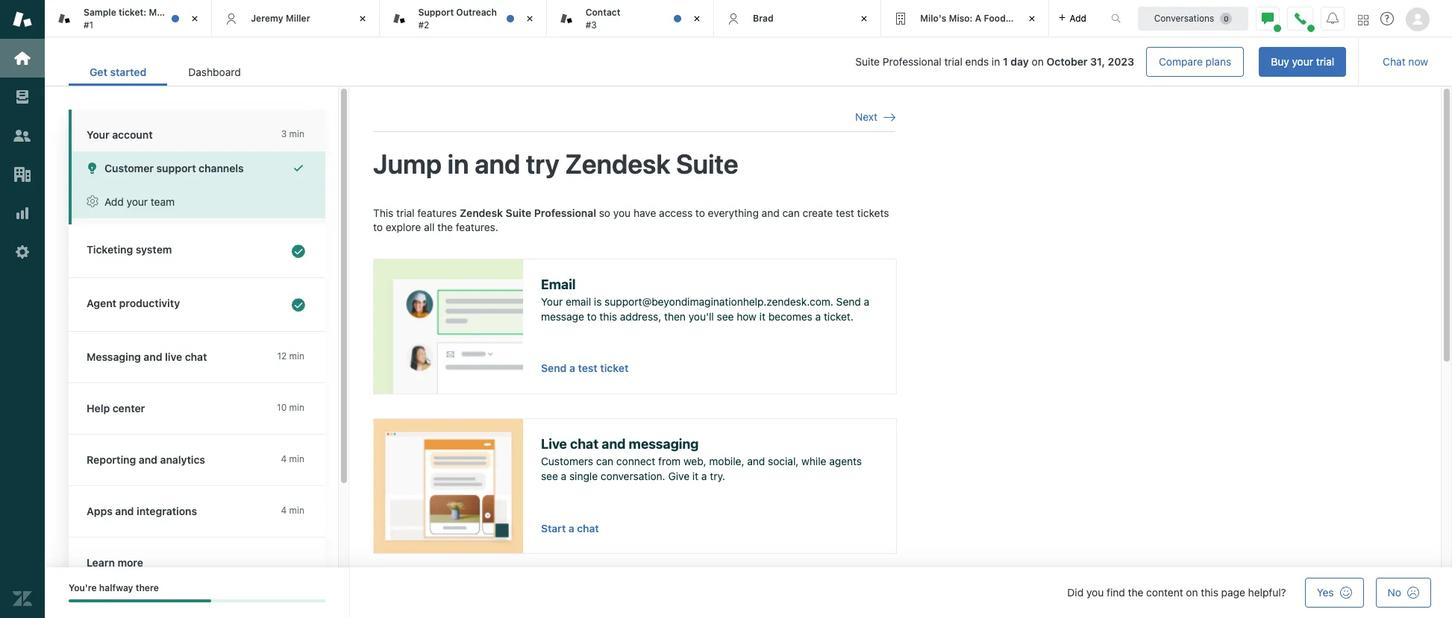 Task type: describe. For each thing, give the bounding box(es) containing it.
progress bar image
[[69, 600, 211, 603]]

support
[[418, 7, 454, 18]]

connect
[[617, 456, 656, 468]]

buy your trial
[[1271, 55, 1335, 68]]

suite professional trial ends in 1 day on october 31, 2023
[[856, 55, 1135, 68]]

zendesk inside content-title region
[[565, 148, 671, 180]]

so you have access to everything and can create test tickets to explore all the features.
[[373, 206, 889, 234]]

get started image
[[13, 49, 32, 68]]

create
[[803, 206, 833, 219]]

your inside email your email is support@beyondimaginationhelp.zendesk.com. send a message to this address, then you'll see how it becomes a ticket.
[[541, 296, 563, 309]]

chat inside button
[[577, 523, 599, 535]]

outreach
[[456, 7, 497, 18]]

conversations
[[1155, 12, 1215, 24]]

email
[[566, 296, 591, 309]]

0 horizontal spatial trial
[[396, 206, 415, 219]]

agent productivity button
[[69, 278, 322, 331]]

conversations button
[[1138, 6, 1249, 30]]

did
[[1068, 587, 1084, 599]]

then
[[664, 310, 686, 323]]

customer support channels button
[[72, 152, 325, 185]]

add your team
[[105, 196, 175, 208]]

it inside live chat and messaging customers can connect from web, mobile, and social, while agents see a single conversation. give it a try.
[[693, 470, 699, 483]]

see inside email your email is support@beyondimaginationhelp.zendesk.com. send a message to this address, then you'll see how it becomes a ticket.
[[717, 310, 734, 323]]

31,
[[1091, 55, 1106, 68]]

example of email conversation inside of the ticketing system and the customer is asking the agent about reimbursement policy. image
[[374, 260, 523, 394]]

notifications image
[[1327, 12, 1339, 24]]

learn more
[[87, 557, 143, 570]]

1 vertical spatial this
[[1201, 587, 1219, 599]]

0 horizontal spatial professional
[[534, 206, 596, 219]]

apps and integrations
[[87, 505, 197, 518]]

integrations
[[137, 505, 197, 518]]

reporting
[[87, 454, 136, 467]]

conversation.
[[601, 470, 666, 483]]

customers image
[[13, 126, 32, 146]]

features
[[417, 206, 457, 219]]

12
[[277, 351, 287, 362]]

apps
[[87, 505, 113, 518]]

organizations image
[[13, 165, 32, 184]]

try.
[[710, 470, 725, 483]]

to inside email your email is support@beyondimaginationhelp.zendesk.com. send a message to this address, then you'll see how it becomes a ticket.
[[587, 310, 597, 323]]

chat now
[[1383, 55, 1429, 68]]

1 horizontal spatial ticket
[[600, 362, 629, 375]]

ticket inside sample ticket: meet the ticket #1
[[190, 7, 215, 18]]

content-title region
[[373, 147, 896, 182]]

on inside section
[[1032, 55, 1044, 68]]

in inside content-title region
[[447, 148, 469, 180]]

and left live
[[144, 351, 162, 364]]

tab list containing get started
[[69, 58, 262, 86]]

compare plans
[[1159, 55, 1232, 68]]

add
[[105, 196, 124, 208]]

min for apps and integrations
[[289, 505, 305, 517]]

main element
[[0, 0, 45, 619]]

#2
[[418, 19, 429, 30]]

add button
[[1049, 0, 1096, 37]]

live
[[541, 436, 567, 452]]

0 horizontal spatial to
[[373, 221, 383, 234]]

4 min for integrations
[[281, 505, 305, 517]]

productivity
[[119, 297, 180, 310]]

tab containing sample ticket: meet the ticket
[[45, 0, 215, 37]]

meet
[[149, 7, 171, 18]]

team
[[151, 196, 175, 208]]

you're
[[69, 583, 97, 594]]

now
[[1409, 55, 1429, 68]]

messaging
[[87, 351, 141, 364]]

ticketing system button
[[69, 225, 322, 278]]

next
[[855, 110, 878, 123]]

milo's miso: a foodlez subsidiary
[[921, 13, 1068, 24]]

everything
[[708, 206, 759, 219]]

tickets
[[857, 206, 889, 219]]

october
[[1047, 55, 1088, 68]]

content
[[1147, 587, 1184, 599]]

jump
[[373, 148, 442, 180]]

ticket:
[[119, 7, 146, 18]]

try
[[526, 148, 560, 180]]

section containing suite professional trial ends in
[[274, 47, 1347, 77]]

2 horizontal spatial to
[[696, 206, 705, 219]]

no button
[[1376, 579, 1432, 608]]

tab containing support outreach
[[380, 0, 547, 37]]

min for help center
[[289, 402, 305, 414]]

live
[[165, 351, 182, 364]]

compare plans button
[[1147, 47, 1245, 77]]

from
[[658, 456, 681, 468]]

4 for apps and integrations
[[281, 505, 287, 517]]

and left analytics on the left bottom of page
[[139, 454, 157, 467]]

buy your trial button
[[1259, 47, 1347, 77]]

4 min for analytics
[[281, 454, 305, 465]]

foodlez
[[984, 13, 1019, 24]]

a inside start a chat button
[[569, 523, 575, 535]]

your inside heading
[[87, 128, 109, 141]]

admin image
[[13, 243, 32, 262]]

system
[[136, 243, 172, 256]]

ends
[[966, 55, 989, 68]]

suite inside section
[[856, 55, 880, 68]]

suite inside content-title region
[[676, 148, 739, 180]]

close image for sample ticket: meet the ticket
[[188, 11, 202, 26]]

page
[[1222, 587, 1246, 599]]

in inside section
[[992, 55, 1000, 68]]

and left social,
[[747, 456, 765, 468]]

button displays agent's chat status as online. image
[[1262, 12, 1274, 24]]

email
[[541, 277, 576, 292]]

you for find
[[1087, 587, 1104, 599]]

learn more button
[[69, 538, 322, 589]]

becomes
[[769, 310, 813, 323]]

0 horizontal spatial suite
[[506, 206, 532, 219]]

help
[[87, 402, 110, 415]]

add your team button
[[72, 185, 325, 219]]

jeremy miller
[[251, 13, 310, 24]]

close image for contact
[[690, 11, 705, 26]]

3 min
[[281, 128, 305, 140]]

explore
[[386, 221, 421, 234]]

min for your account
[[289, 128, 305, 140]]

support outreach #2
[[418, 7, 497, 30]]

chat inside live chat and messaging customers can connect from web, mobile, and social, while agents see a single conversation. give it a try.
[[570, 436, 599, 452]]

support@beyondimaginationhelp.zendesk.com.
[[605, 296, 834, 309]]

subsidiary
[[1021, 13, 1068, 24]]

the inside "so you have access to everything and can create test tickets to explore all the features."
[[438, 221, 453, 234]]

#3
[[586, 19, 597, 30]]

jeremy
[[251, 13, 283, 24]]

contact #3
[[586, 7, 621, 30]]

channels
[[199, 162, 244, 175]]

your for add
[[127, 196, 148, 208]]

how
[[737, 310, 757, 323]]

tab containing contact
[[547, 0, 714, 37]]

12 min
[[277, 351, 305, 362]]

reporting image
[[13, 204, 32, 223]]



Task type: vqa. For each thing, say whether or not it's contained in the screenshot.
Conversations on the top right of the page
yes



Task type: locate. For each thing, give the bounding box(es) containing it.
no
[[1388, 587, 1402, 599]]

professional left so
[[534, 206, 596, 219]]

min inside your account heading
[[289, 128, 305, 140]]

1 vertical spatial see
[[541, 470, 558, 483]]

the right meet
[[173, 7, 188, 18]]

trial inside button
[[1317, 55, 1335, 68]]

you for have
[[613, 206, 631, 219]]

a
[[975, 13, 982, 24]]

trial
[[945, 55, 963, 68], [1317, 55, 1335, 68], [396, 206, 415, 219]]

see
[[717, 310, 734, 323], [541, 470, 558, 483]]

send inside email your email is support@beyondimaginationhelp.zendesk.com. send a message to this address, then you'll see how it becomes a ticket.
[[837, 296, 861, 309]]

zendesk up so
[[565, 148, 671, 180]]

1 vertical spatial suite
[[676, 148, 739, 180]]

section
[[274, 47, 1347, 77]]

this trial features zendesk suite professional
[[373, 206, 596, 219]]

and right apps
[[115, 505, 134, 518]]

your account heading
[[69, 110, 325, 152]]

customers
[[541, 456, 593, 468]]

can left the create
[[783, 206, 800, 219]]

and right everything
[[762, 206, 780, 219]]

region containing email
[[373, 206, 897, 619]]

1 horizontal spatial see
[[717, 310, 734, 323]]

send down message
[[541, 362, 567, 375]]

did you find the content on this page helpful?
[[1068, 587, 1287, 599]]

your right add
[[127, 196, 148, 208]]

can inside "so you have access to everything and can create test tickets to explore all the features."
[[783, 206, 800, 219]]

test inside "so you have access to everything and can create test tickets to explore all the features."
[[836, 206, 855, 219]]

1 vertical spatial professional
[[534, 206, 596, 219]]

see inside live chat and messaging customers can connect from web, mobile, and social, while agents see a single conversation. give it a try.
[[541, 470, 558, 483]]

0 horizontal spatial close image
[[188, 11, 202, 26]]

you
[[613, 206, 631, 219], [1087, 587, 1104, 599]]

test down message
[[578, 362, 598, 375]]

messaging and live chat
[[87, 351, 207, 364]]

1 horizontal spatial the
[[438, 221, 453, 234]]

1 vertical spatial 4 min
[[281, 505, 305, 517]]

1 4 min from the top
[[281, 454, 305, 465]]

0 horizontal spatial your
[[127, 196, 148, 208]]

brad
[[753, 13, 774, 24]]

1 close image from the left
[[188, 11, 202, 26]]

2 horizontal spatial trial
[[1317, 55, 1335, 68]]

0 vertical spatial in
[[992, 55, 1000, 68]]

is
[[594, 296, 602, 309]]

0 horizontal spatial on
[[1032, 55, 1044, 68]]

test
[[836, 206, 855, 219], [578, 362, 598, 375]]

tabs tab list
[[45, 0, 1096, 37]]

5 min from the top
[[289, 505, 305, 517]]

2023
[[1108, 55, 1135, 68]]

trial left ends
[[945, 55, 963, 68]]

0 vertical spatial professional
[[883, 55, 942, 68]]

miso:
[[949, 13, 973, 24]]

10
[[277, 402, 287, 414]]

1 close image from the left
[[355, 11, 370, 26]]

0 horizontal spatial zendesk
[[460, 206, 503, 219]]

min
[[289, 128, 305, 140], [289, 351, 305, 362], [289, 402, 305, 414], [289, 454, 305, 465], [289, 505, 305, 517]]

1 vertical spatial your
[[541, 296, 563, 309]]

mobile,
[[709, 456, 745, 468]]

ticket down address,
[[600, 362, 629, 375]]

0 horizontal spatial ticket
[[190, 7, 215, 18]]

learn
[[87, 557, 115, 570]]

trial for professional
[[945, 55, 963, 68]]

0 vertical spatial suite
[[856, 55, 880, 68]]

1 horizontal spatial test
[[836, 206, 855, 219]]

0 vertical spatial send
[[837, 296, 861, 309]]

trial up explore
[[396, 206, 415, 219]]

plans
[[1206, 55, 1232, 68]]

2 tab from the left
[[380, 0, 547, 37]]

1 vertical spatial you
[[1087, 587, 1104, 599]]

address,
[[620, 310, 662, 323]]

1 horizontal spatial you
[[1087, 587, 1104, 599]]

get
[[90, 66, 107, 78]]

you right so
[[613, 206, 631, 219]]

1 vertical spatial to
[[373, 221, 383, 234]]

example of conversation inside of messaging and the customer is asking the agent about changing the size of the retail order. image
[[374, 419, 523, 554]]

zendesk
[[565, 148, 671, 180], [460, 206, 503, 219]]

live chat and messaging customers can connect from web, mobile, and social, while agents see a single conversation. give it a try.
[[541, 436, 862, 483]]

footer containing did you find the content on this page helpful?
[[45, 568, 1453, 619]]

to down is
[[587, 310, 597, 323]]

1 vertical spatial ticket
[[600, 362, 629, 375]]

miller
[[286, 13, 310, 24]]

account
[[112, 128, 153, 141]]

it inside email your email is support@beyondimaginationhelp.zendesk.com. send a message to this address, then you'll see how it becomes a ticket.
[[760, 310, 766, 323]]

1 horizontal spatial suite
[[676, 148, 739, 180]]

this down is
[[600, 310, 617, 323]]

next button
[[855, 110, 896, 124]]

this inside email your email is support@beyondimaginationhelp.zendesk.com. send a message to this address, then you'll see how it becomes a ticket.
[[600, 310, 617, 323]]

social,
[[768, 456, 799, 468]]

1 horizontal spatial in
[[992, 55, 1000, 68]]

close image inside brad tab
[[857, 11, 872, 26]]

on inside footer
[[1186, 587, 1199, 599]]

the
[[173, 7, 188, 18], [438, 221, 453, 234], [1128, 587, 1144, 599]]

2 horizontal spatial suite
[[856, 55, 880, 68]]

messaging
[[629, 436, 699, 452]]

2 vertical spatial suite
[[506, 206, 532, 219]]

1 horizontal spatial your
[[541, 296, 563, 309]]

2 horizontal spatial the
[[1128, 587, 1144, 599]]

0 vertical spatial 4 min
[[281, 454, 305, 465]]

1 horizontal spatial your
[[1293, 55, 1314, 68]]

milo's
[[921, 13, 947, 24]]

footer
[[45, 568, 1453, 619]]

professional inside section
[[883, 55, 942, 68]]

tab list
[[69, 58, 262, 86]]

close image
[[188, 11, 202, 26], [690, 11, 705, 26]]

1
[[1003, 55, 1008, 68]]

trial for your
[[1317, 55, 1335, 68]]

see down the support@beyondimaginationhelp.zendesk.com.
[[717, 310, 734, 323]]

the inside footer
[[1128, 587, 1144, 599]]

reporting and analytics
[[87, 454, 205, 467]]

your up message
[[541, 296, 563, 309]]

1 horizontal spatial close image
[[690, 11, 705, 26]]

1 horizontal spatial it
[[760, 310, 766, 323]]

customer support channels
[[105, 162, 244, 175]]

yes
[[1317, 587, 1334, 599]]

access
[[659, 206, 693, 219]]

1 vertical spatial your
[[127, 196, 148, 208]]

send up ticket.
[[837, 296, 861, 309]]

0 horizontal spatial your
[[87, 128, 109, 141]]

day
[[1011, 55, 1029, 68]]

October 31, 2023 text field
[[1047, 55, 1135, 68]]

0 vertical spatial the
[[173, 7, 188, 18]]

1 vertical spatial zendesk
[[460, 206, 503, 219]]

1 vertical spatial on
[[1186, 587, 1199, 599]]

3
[[281, 128, 287, 140]]

0 horizontal spatial test
[[578, 362, 598, 375]]

0 vertical spatial zendesk
[[565, 148, 671, 180]]

suite
[[856, 55, 880, 68], [676, 148, 739, 180], [506, 206, 532, 219]]

close image right meet
[[188, 11, 202, 26]]

close image inside "tab"
[[522, 11, 537, 26]]

while
[[802, 456, 827, 468]]

zendesk image
[[13, 590, 32, 609]]

it right how
[[760, 310, 766, 323]]

1 vertical spatial send
[[541, 362, 567, 375]]

2 min from the top
[[289, 351, 305, 362]]

find
[[1107, 587, 1125, 599]]

1 vertical spatial 4
[[281, 505, 287, 517]]

to right access
[[696, 206, 705, 219]]

1 vertical spatial it
[[693, 470, 699, 483]]

the right find
[[1128, 587, 1144, 599]]

1 horizontal spatial to
[[587, 310, 597, 323]]

1 tab from the left
[[45, 0, 215, 37]]

3 close image from the left
[[857, 11, 872, 26]]

0 vertical spatial chat
[[185, 351, 207, 364]]

features.
[[456, 221, 499, 234]]

3 min from the top
[[289, 402, 305, 414]]

4
[[281, 454, 287, 465], [281, 505, 287, 517]]

close image right foodlez
[[1025, 11, 1039, 26]]

start a chat button
[[541, 522, 599, 536]]

ticketing system
[[87, 243, 172, 256]]

can inside live chat and messaging customers can connect from web, mobile, and social, while agents see a single conversation. give it a try.
[[596, 456, 614, 468]]

close image
[[355, 11, 370, 26], [522, 11, 537, 26], [857, 11, 872, 26], [1025, 11, 1039, 26]]

min for messaging and live chat
[[289, 351, 305, 362]]

#1
[[84, 19, 93, 30]]

you right "did"
[[1087, 587, 1104, 599]]

0 vertical spatial can
[[783, 206, 800, 219]]

and inside "so you have access to everything and can create test tickets to explore all the features."
[[762, 206, 780, 219]]

0 horizontal spatial you
[[613, 206, 631, 219]]

give
[[668, 470, 690, 483]]

zendesk support image
[[13, 10, 32, 29]]

close image left milo's
[[857, 11, 872, 26]]

1 horizontal spatial send
[[837, 296, 861, 309]]

single
[[570, 470, 598, 483]]

0 horizontal spatial can
[[596, 456, 614, 468]]

1 horizontal spatial on
[[1186, 587, 1199, 599]]

2 4 min from the top
[[281, 505, 305, 517]]

trial down notifications image
[[1317, 55, 1335, 68]]

start a chat
[[541, 523, 599, 535]]

to
[[696, 206, 705, 219], [373, 221, 383, 234], [587, 310, 597, 323]]

views image
[[13, 87, 32, 107]]

close image inside milo's miso: a foodlez subsidiary tab
[[1025, 11, 1039, 26]]

0 vertical spatial this
[[600, 310, 617, 323]]

ticket
[[190, 7, 215, 18], [600, 362, 629, 375]]

suite up next
[[856, 55, 880, 68]]

0 vertical spatial your
[[1293, 55, 1314, 68]]

1 min from the top
[[289, 128, 305, 140]]

0 horizontal spatial see
[[541, 470, 558, 483]]

professional down milo's
[[883, 55, 942, 68]]

customer
[[105, 162, 154, 175]]

ticket right meet
[[190, 7, 215, 18]]

all
[[424, 221, 435, 234]]

your inside section
[[1293, 55, 1314, 68]]

0 horizontal spatial the
[[173, 7, 188, 18]]

dashboard tab
[[167, 58, 262, 86]]

0 vertical spatial see
[[717, 310, 734, 323]]

3 tab from the left
[[547, 0, 714, 37]]

close image right outreach
[[522, 11, 537, 26]]

brad tab
[[714, 0, 882, 37]]

this
[[373, 206, 394, 219]]

close image inside jeremy miller tab
[[355, 11, 370, 26]]

1 vertical spatial chat
[[570, 436, 599, 452]]

0 horizontal spatial it
[[693, 470, 699, 483]]

1 horizontal spatial trial
[[945, 55, 963, 68]]

get started
[[90, 66, 147, 78]]

the for sample ticket: meet the ticket #1
[[173, 7, 188, 18]]

on right content
[[1186, 587, 1199, 599]]

analytics
[[160, 454, 205, 467]]

0 vertical spatial ticket
[[190, 7, 215, 18]]

min for reporting and analytics
[[289, 454, 305, 465]]

to down this
[[373, 221, 383, 234]]

get help image
[[1381, 12, 1394, 25]]

chat now button
[[1371, 47, 1441, 77]]

1 vertical spatial can
[[596, 456, 614, 468]]

in right jump
[[447, 148, 469, 180]]

can up single
[[596, 456, 614, 468]]

2 vertical spatial chat
[[577, 523, 599, 535]]

suite up everything
[[676, 148, 739, 180]]

you'll
[[689, 310, 714, 323]]

your right buy
[[1293, 55, 1314, 68]]

1 vertical spatial in
[[447, 148, 469, 180]]

chat right start
[[577, 523, 599, 535]]

1 4 from the top
[[281, 454, 287, 465]]

close image for brad
[[857, 11, 872, 26]]

the inside sample ticket: meet the ticket #1
[[173, 7, 188, 18]]

center
[[113, 402, 145, 415]]

2 close image from the left
[[522, 11, 537, 26]]

your for buy
[[1293, 55, 1314, 68]]

0 vertical spatial on
[[1032, 55, 1044, 68]]

suite down try
[[506, 206, 532, 219]]

this left page
[[1201, 587, 1219, 599]]

region
[[373, 206, 897, 619]]

zendesk up features.
[[460, 206, 503, 219]]

add
[[1070, 12, 1087, 24]]

4 for reporting and analytics
[[281, 454, 287, 465]]

close image left brad
[[690, 11, 705, 26]]

on right day
[[1032, 55, 1044, 68]]

1 horizontal spatial can
[[783, 206, 800, 219]]

tab
[[45, 0, 215, 37], [380, 0, 547, 37], [547, 0, 714, 37]]

4 close image from the left
[[1025, 11, 1039, 26]]

buy
[[1271, 55, 1290, 68]]

0 horizontal spatial in
[[447, 148, 469, 180]]

the right all
[[438, 221, 453, 234]]

1 horizontal spatial zendesk
[[565, 148, 671, 180]]

4 min from the top
[[289, 454, 305, 465]]

close image for milo's miso: a foodlez subsidiary
[[1025, 11, 1039, 26]]

send a test ticket link
[[541, 362, 629, 375]]

close image for jeremy miller
[[355, 11, 370, 26]]

0 vertical spatial you
[[613, 206, 631, 219]]

you inside "so you have access to everything and can create test tickets to explore all the features."
[[613, 206, 631, 219]]

you inside footer
[[1087, 587, 1104, 599]]

chat up customers
[[570, 436, 599, 452]]

milo's miso: a foodlez subsidiary tab
[[882, 0, 1068, 37]]

have
[[634, 206, 656, 219]]

and left try
[[475, 148, 521, 180]]

a
[[864, 296, 870, 309], [816, 310, 821, 323], [570, 362, 575, 375], [561, 470, 567, 483], [702, 470, 707, 483], [569, 523, 575, 535]]

it down web,
[[693, 470, 699, 483]]

in left 1
[[992, 55, 1000, 68]]

0 vertical spatial your
[[87, 128, 109, 141]]

2 4 from the top
[[281, 505, 287, 517]]

2 close image from the left
[[690, 11, 705, 26]]

ticket.
[[824, 310, 854, 323]]

2 vertical spatial to
[[587, 310, 597, 323]]

2 vertical spatial the
[[1128, 587, 1144, 599]]

yes button
[[1305, 579, 1364, 608]]

0 vertical spatial test
[[836, 206, 855, 219]]

and inside content-title region
[[475, 148, 521, 180]]

1 vertical spatial test
[[578, 362, 598, 375]]

0 horizontal spatial this
[[600, 310, 617, 323]]

jeremy miller tab
[[212, 0, 380, 37]]

progress-bar progress bar
[[69, 600, 325, 603]]

0 vertical spatial to
[[696, 206, 705, 219]]

0 horizontal spatial send
[[541, 362, 567, 375]]

0 vertical spatial it
[[760, 310, 766, 323]]

your left account
[[87, 128, 109, 141]]

zendesk products image
[[1359, 15, 1369, 25]]

see down customers
[[541, 470, 558, 483]]

chat right live
[[185, 351, 207, 364]]

0 vertical spatial 4
[[281, 454, 287, 465]]

it
[[760, 310, 766, 323], [693, 470, 699, 483]]

you're halfway there
[[69, 583, 159, 594]]

test right the create
[[836, 206, 855, 219]]

halfway
[[99, 583, 133, 594]]

the for did you find the content on this page helpful?
[[1128, 587, 1144, 599]]

there
[[136, 583, 159, 594]]

1 horizontal spatial professional
[[883, 55, 942, 68]]

1 horizontal spatial this
[[1201, 587, 1219, 599]]

close image left #2
[[355, 11, 370, 26]]

and up connect
[[602, 436, 626, 452]]

1 vertical spatial the
[[438, 221, 453, 234]]



